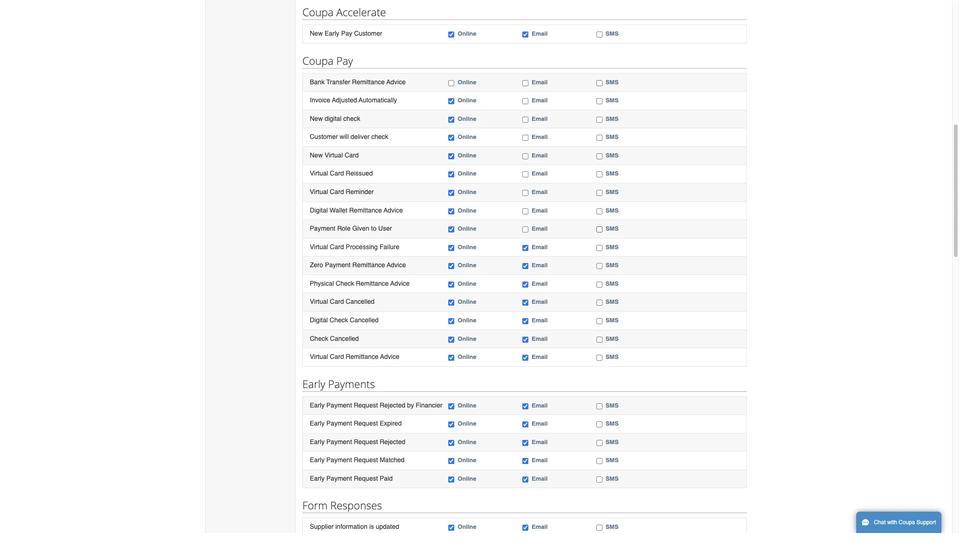 Task type: describe. For each thing, give the bounding box(es) containing it.
request for early payment request matched
[[354, 456, 378, 464]]

processing
[[346, 243, 378, 250]]

will
[[340, 133, 349, 140]]

sms for invoice adjusted automatically
[[606, 97, 619, 104]]

email for early payment request rejected by financier
[[532, 402, 548, 409]]

is
[[369, 523, 374, 531]]

by
[[407, 401, 414, 409]]

advice for digital wallet remittance advice
[[384, 206, 403, 214]]

sms for zero payment remittance advice
[[606, 262, 619, 269]]

deliver
[[351, 133, 370, 140]]

online for early payment request paid
[[458, 475, 477, 482]]

online for supplier information is updated
[[458, 524, 477, 531]]

payment role given to user
[[310, 225, 392, 232]]

rejected for early payment request rejected
[[380, 438, 405, 445]]

online for early payment request matched
[[458, 457, 477, 464]]

accelerate
[[336, 5, 386, 19]]

email for early payment request rejected
[[532, 439, 548, 445]]

email for early payment request matched
[[532, 457, 548, 464]]

virtual card reissued
[[310, 170, 373, 177]]

sms for new early pay customer
[[606, 30, 619, 37]]

early for early payment request rejected
[[310, 438, 325, 445]]

virtual card reminder
[[310, 188, 374, 195]]

reminder
[[346, 188, 374, 195]]

financier
[[416, 401, 443, 409]]

online for virtual card processing failure
[[458, 243, 477, 250]]

email for payment role given to user
[[532, 225, 548, 232]]

virtual up virtual card reissued
[[325, 151, 343, 159]]

online for bank transfer remittance advice
[[458, 79, 477, 86]]

email for early payment request paid
[[532, 475, 548, 482]]

sms for check cancelled
[[606, 335, 619, 342]]

early for early payment request rejected by financier
[[310, 401, 325, 409]]

sms for virtual card processing failure
[[606, 243, 619, 250]]

sms for early payment request rejected
[[606, 439, 619, 445]]

card for cancelled
[[330, 298, 344, 305]]

sms for early payment request matched
[[606, 457, 619, 464]]

virtual for virtual card remittance advice
[[310, 353, 328, 360]]

form responses
[[302, 498, 382, 513]]

email for customer will deliver check
[[532, 134, 548, 140]]

email for zero payment remittance advice
[[532, 262, 548, 269]]

virtual for virtual card reminder
[[310, 188, 328, 195]]

coupa inside button
[[899, 519, 915, 526]]

online for virtual card reissued
[[458, 170, 477, 177]]

sms for payment role given to user
[[606, 225, 619, 232]]

online for new early pay customer
[[458, 30, 477, 37]]

cancelled for virtual card cancelled
[[346, 298, 375, 305]]

virtual card cancelled
[[310, 298, 375, 305]]

payment for early payment request paid
[[326, 475, 352, 482]]

virtual for virtual card processing failure
[[310, 243, 328, 250]]

sms for digital wallet remittance advice
[[606, 207, 619, 214]]

email for virtual card remittance advice
[[532, 353, 548, 360]]

online for payment role given to user
[[458, 225, 477, 232]]

email for new early pay customer
[[532, 30, 548, 37]]

new virtual card
[[310, 151, 359, 159]]

chat with coupa support
[[874, 519, 936, 526]]

check for digital
[[330, 316, 348, 324]]

information
[[335, 523, 368, 531]]

to
[[371, 225, 377, 232]]

online for virtual card reminder
[[458, 189, 477, 195]]

online for invoice adjusted automatically
[[458, 97, 477, 104]]

email for bank transfer remittance advice
[[532, 79, 548, 86]]

physical check remittance advice
[[310, 280, 410, 287]]

payment for early payment request expired
[[326, 420, 352, 427]]

adjusted
[[332, 96, 357, 104]]

sms for supplier information is updated
[[606, 524, 619, 531]]

email for early payment request expired
[[532, 420, 548, 427]]

expired
[[380, 420, 402, 427]]

zero payment remittance advice
[[310, 261, 406, 269]]

check for physical
[[336, 280, 354, 287]]

email for virtual card reminder
[[532, 189, 548, 195]]

digital check cancelled
[[310, 316, 379, 324]]

digital for digital check cancelled
[[310, 316, 328, 324]]

reissued
[[346, 170, 373, 177]]

online for check cancelled
[[458, 335, 477, 342]]

wallet
[[330, 206, 347, 214]]

user
[[378, 225, 392, 232]]

form
[[302, 498, 328, 513]]

transfer
[[326, 78, 350, 86]]

online for early payment request rejected by financier
[[458, 402, 477, 409]]

responses
[[330, 498, 382, 513]]

request for early payment request rejected
[[354, 438, 378, 445]]

early payment request paid
[[310, 475, 393, 482]]

remittance for payment
[[352, 261, 385, 269]]

updated
[[376, 523, 399, 531]]

remittance for wallet
[[349, 206, 382, 214]]

new early pay customer
[[310, 30, 382, 37]]

payment left role at the left top of page
[[310, 225, 335, 232]]

failure
[[380, 243, 399, 250]]

early payment request expired
[[310, 420, 402, 427]]



Task type: vqa. For each thing, say whether or not it's contained in the screenshot.
Coupa to the middle
yes



Task type: locate. For each thing, give the bounding box(es) containing it.
sms for new virtual card
[[606, 152, 619, 159]]

virtual up "zero"
[[310, 243, 328, 250]]

payment down early payment request matched
[[326, 475, 352, 482]]

7 sms from the top
[[606, 170, 619, 177]]

virtual down 'new virtual card'
[[310, 170, 328, 177]]

check down virtual card cancelled
[[330, 316, 348, 324]]

2 vertical spatial coupa
[[899, 519, 915, 526]]

email for check cancelled
[[532, 335, 548, 342]]

new left digital
[[310, 115, 323, 122]]

early
[[325, 30, 339, 37], [302, 376, 325, 391], [310, 401, 325, 409], [310, 420, 325, 427], [310, 438, 325, 445], [310, 456, 325, 464], [310, 475, 325, 482]]

request for early payment request expired
[[354, 420, 378, 427]]

3 sms from the top
[[606, 97, 619, 104]]

1 vertical spatial customer
[[310, 133, 338, 140]]

1 vertical spatial check
[[330, 316, 348, 324]]

early up the early payment request paid
[[310, 456, 325, 464]]

customer will deliver check
[[310, 133, 388, 140]]

support
[[917, 519, 936, 526]]

6 sms from the top
[[606, 152, 619, 159]]

9 sms from the top
[[606, 207, 619, 214]]

17 email from the top
[[532, 353, 548, 360]]

sms
[[606, 30, 619, 37], [606, 79, 619, 86], [606, 97, 619, 104], [606, 115, 619, 122], [606, 134, 619, 140], [606, 152, 619, 159], [606, 170, 619, 177], [606, 189, 619, 195], [606, 207, 619, 214], [606, 225, 619, 232], [606, 243, 619, 250], [606, 262, 619, 269], [606, 280, 619, 287], [606, 298, 619, 305], [606, 317, 619, 324], [606, 335, 619, 342], [606, 353, 619, 360], [606, 402, 619, 409], [606, 420, 619, 427], [606, 439, 619, 445], [606, 457, 619, 464], [606, 475, 619, 482], [606, 524, 619, 531]]

early down "early payments"
[[310, 401, 325, 409]]

payment up early payment request rejected
[[326, 420, 352, 427]]

0 vertical spatial new
[[310, 30, 323, 37]]

request down early payment request matched
[[354, 475, 378, 482]]

sms for virtual card remittance advice
[[606, 353, 619, 360]]

5 email from the top
[[532, 134, 548, 140]]

payment for early payment request rejected
[[326, 438, 352, 445]]

20 online from the top
[[458, 439, 477, 445]]

payment up the early payment request paid
[[326, 456, 352, 464]]

6 online from the top
[[458, 152, 477, 159]]

cancelled for digital check cancelled
[[350, 316, 379, 324]]

online for new digital check
[[458, 115, 477, 122]]

paid
[[380, 475, 393, 482]]

new
[[310, 30, 323, 37], [310, 115, 323, 122], [310, 151, 323, 159]]

22 sms from the top
[[606, 475, 619, 482]]

18 email from the top
[[532, 402, 548, 409]]

rejected for early payment request rejected by financier
[[380, 401, 405, 409]]

virtual down check cancelled
[[310, 353, 328, 360]]

remittance up automatically
[[352, 78, 385, 86]]

coupa right with
[[899, 519, 915, 526]]

rejected up matched
[[380, 438, 405, 445]]

check up virtual card cancelled
[[336, 280, 354, 287]]

early for early payment request paid
[[310, 475, 325, 482]]

early for early payments
[[302, 376, 325, 391]]

1 horizontal spatial customer
[[354, 30, 382, 37]]

advice for virtual card remittance advice
[[380, 353, 399, 360]]

virtual
[[325, 151, 343, 159], [310, 170, 328, 177], [310, 188, 328, 195], [310, 243, 328, 250], [310, 298, 328, 305], [310, 353, 328, 360]]

2 vertical spatial new
[[310, 151, 323, 159]]

supplier
[[310, 523, 334, 531]]

advice for physical check remittance advice
[[390, 280, 410, 287]]

automatically
[[359, 96, 397, 104]]

2 sms from the top
[[606, 79, 619, 86]]

2 digital from the top
[[310, 316, 328, 324]]

4 request from the top
[[354, 456, 378, 464]]

1 vertical spatial digital
[[310, 316, 328, 324]]

20 email from the top
[[532, 439, 548, 445]]

remittance down zero payment remittance advice
[[356, 280, 389, 287]]

check right deliver at the left top
[[371, 133, 388, 140]]

17 online from the top
[[458, 353, 477, 360]]

remittance for transfer
[[352, 78, 385, 86]]

13 online from the top
[[458, 280, 477, 287]]

chat with coupa support button
[[856, 512, 942, 533]]

check down digital check cancelled
[[310, 335, 328, 342]]

10 sms from the top
[[606, 225, 619, 232]]

payments
[[328, 376, 375, 391]]

8 email from the top
[[532, 189, 548, 195]]

physical
[[310, 280, 334, 287]]

early up early payment request rejected
[[310, 420, 325, 427]]

invoice
[[310, 96, 330, 104]]

advice for zero payment remittance advice
[[387, 261, 406, 269]]

request up early payment request expired
[[354, 401, 378, 409]]

role
[[337, 225, 351, 232]]

18 online from the top
[[458, 402, 477, 409]]

email for virtual card processing failure
[[532, 243, 548, 250]]

rejected
[[380, 401, 405, 409], [380, 438, 405, 445]]

0 vertical spatial coupa
[[302, 5, 334, 19]]

card for reminder
[[330, 188, 344, 195]]

check
[[336, 280, 354, 287], [330, 316, 348, 324], [310, 335, 328, 342]]

0 vertical spatial pay
[[341, 30, 352, 37]]

online for virtual card remittance advice
[[458, 353, 477, 360]]

sms for early payment request expired
[[606, 420, 619, 427]]

new for new virtual card
[[310, 151, 323, 159]]

email for physical check remittance advice
[[532, 280, 548, 287]]

8 online from the top
[[458, 189, 477, 195]]

virtual card processing failure
[[310, 243, 399, 250]]

19 sms from the top
[[606, 420, 619, 427]]

0 vertical spatial check
[[343, 115, 360, 122]]

22 email from the top
[[532, 475, 548, 482]]

1 vertical spatial check
[[371, 133, 388, 140]]

13 email from the top
[[532, 280, 548, 287]]

16 online from the top
[[458, 335, 477, 342]]

online for early payment request expired
[[458, 420, 477, 427]]

supplier information is updated
[[310, 523, 399, 531]]

digital left wallet
[[310, 206, 328, 214]]

new digital check
[[310, 115, 360, 122]]

coupa up bank
[[302, 53, 334, 68]]

1 vertical spatial coupa
[[302, 53, 334, 68]]

sms for physical check remittance advice
[[606, 280, 619, 287]]

4 online from the top
[[458, 115, 477, 122]]

1 horizontal spatial check
[[371, 133, 388, 140]]

request for early payment request rejected by financier
[[354, 401, 378, 409]]

email for digital check cancelled
[[532, 317, 548, 324]]

zero
[[310, 261, 323, 269]]

coupa for coupa pay
[[302, 53, 334, 68]]

3 new from the top
[[310, 151, 323, 159]]

10 email from the top
[[532, 225, 548, 232]]

digital for digital wallet remittance advice
[[310, 206, 328, 214]]

1 digital from the top
[[310, 206, 328, 214]]

virtual down physical
[[310, 298, 328, 305]]

email for invoice adjusted automatically
[[532, 97, 548, 104]]

digital
[[325, 115, 342, 122]]

0 horizontal spatial customer
[[310, 133, 338, 140]]

early down early payment request expired
[[310, 438, 325, 445]]

digital up check cancelled
[[310, 316, 328, 324]]

12 email from the top
[[532, 262, 548, 269]]

12 online from the top
[[458, 262, 477, 269]]

10 online from the top
[[458, 225, 477, 232]]

14 email from the top
[[532, 298, 548, 305]]

20 sms from the top
[[606, 439, 619, 445]]

advice
[[386, 78, 406, 86], [384, 206, 403, 214], [387, 261, 406, 269], [390, 280, 410, 287], [380, 353, 399, 360]]

customer left will
[[310, 133, 338, 140]]

2 rejected from the top
[[380, 438, 405, 445]]

19 email from the top
[[532, 420, 548, 427]]

remittance up payments
[[346, 353, 379, 360]]

with
[[887, 519, 897, 526]]

9 online from the top
[[458, 207, 477, 214]]

1 online from the top
[[458, 30, 477, 37]]

request down early payment request rejected
[[354, 456, 378, 464]]

13 sms from the top
[[606, 280, 619, 287]]

coupa up new early pay customer
[[302, 5, 334, 19]]

1 rejected from the top
[[380, 401, 405, 409]]

online for virtual card cancelled
[[458, 298, 477, 305]]

cancelled down the physical check remittance advice
[[346, 298, 375, 305]]

sms for early payment request rejected by financier
[[606, 402, 619, 409]]

new for new early pay customer
[[310, 30, 323, 37]]

card down 'new virtual card'
[[330, 170, 344, 177]]

21 online from the top
[[458, 457, 477, 464]]

payment for zero payment remittance advice
[[325, 261, 351, 269]]

email
[[532, 30, 548, 37], [532, 79, 548, 86], [532, 97, 548, 104], [532, 115, 548, 122], [532, 134, 548, 140], [532, 152, 548, 159], [532, 170, 548, 177], [532, 189, 548, 195], [532, 207, 548, 214], [532, 225, 548, 232], [532, 243, 548, 250], [532, 262, 548, 269], [532, 280, 548, 287], [532, 298, 548, 305], [532, 317, 548, 324], [532, 335, 548, 342], [532, 353, 548, 360], [532, 402, 548, 409], [532, 420, 548, 427], [532, 439, 548, 445], [532, 457, 548, 464], [532, 475, 548, 482], [532, 524, 548, 531]]

0 vertical spatial customer
[[354, 30, 382, 37]]

payment for early payment request rejected by financier
[[326, 401, 352, 409]]

15 email from the top
[[532, 317, 548, 324]]

1 vertical spatial cancelled
[[350, 316, 379, 324]]

online for physical check remittance advice
[[458, 280, 477, 287]]

check cancelled
[[310, 335, 359, 342]]

remittance for card
[[346, 353, 379, 360]]

check
[[343, 115, 360, 122], [371, 133, 388, 140]]

0 vertical spatial digital
[[310, 206, 328, 214]]

new for new digital check
[[310, 115, 323, 122]]

23 email from the top
[[532, 524, 548, 531]]

virtual card remittance advice
[[310, 353, 399, 360]]

card for processing
[[330, 243, 344, 250]]

card for reissued
[[330, 170, 344, 177]]

11 email from the top
[[532, 243, 548, 250]]

5 sms from the top
[[606, 134, 619, 140]]

sms for bank transfer remittance advice
[[606, 79, 619, 86]]

cancelled down digital check cancelled
[[330, 335, 359, 342]]

4 email from the top
[[532, 115, 548, 122]]

online for zero payment remittance advice
[[458, 262, 477, 269]]

card down customer will deliver check on the left of page
[[345, 151, 359, 159]]

pay up transfer
[[336, 53, 353, 68]]

2 vertical spatial cancelled
[[330, 335, 359, 342]]

3 online from the top
[[458, 97, 477, 104]]

0 vertical spatial cancelled
[[346, 298, 375, 305]]

card down check cancelled
[[330, 353, 344, 360]]

remittance up given
[[349, 206, 382, 214]]

email for new virtual card
[[532, 152, 548, 159]]

early payment request rejected by financier
[[310, 401, 443, 409]]

customer down accelerate
[[354, 30, 382, 37]]

1 email from the top
[[532, 30, 548, 37]]

2 request from the top
[[354, 420, 378, 427]]

6 email from the top
[[532, 152, 548, 159]]

3 email from the top
[[532, 97, 548, 104]]

15 online from the top
[[458, 317, 477, 324]]

card up wallet
[[330, 188, 344, 195]]

3 request from the top
[[354, 438, 378, 445]]

0 horizontal spatial check
[[343, 115, 360, 122]]

19 online from the top
[[458, 420, 477, 427]]

payment down "early payments"
[[326, 401, 352, 409]]

virtual for virtual card cancelled
[[310, 298, 328, 305]]

12 sms from the top
[[606, 262, 619, 269]]

23 online from the top
[[458, 524, 477, 531]]

sms for early payment request paid
[[606, 475, 619, 482]]

11 sms from the top
[[606, 243, 619, 250]]

1 new from the top
[[310, 30, 323, 37]]

coupa accelerate
[[302, 5, 386, 19]]

sms for new digital check
[[606, 115, 619, 122]]

remittance for check
[[356, 280, 389, 287]]

0 vertical spatial check
[[336, 280, 354, 287]]

early payment request rejected
[[310, 438, 405, 445]]

4 sms from the top
[[606, 115, 619, 122]]

17 sms from the top
[[606, 353, 619, 360]]

remittance
[[352, 78, 385, 86], [349, 206, 382, 214], [352, 261, 385, 269], [356, 280, 389, 287], [346, 353, 379, 360]]

None checkbox
[[449, 32, 455, 38], [596, 32, 602, 38], [522, 80, 528, 86], [596, 80, 602, 86], [449, 98, 455, 104], [596, 98, 602, 104], [449, 135, 455, 141], [522, 135, 528, 141], [596, 135, 602, 141], [522, 153, 528, 159], [596, 153, 602, 159], [449, 172, 455, 178], [522, 172, 528, 178], [596, 172, 602, 178], [596, 190, 602, 196], [449, 208, 455, 214], [522, 208, 528, 214], [596, 208, 602, 214], [449, 227, 455, 233], [522, 227, 528, 233], [596, 227, 602, 233], [522, 263, 528, 269], [449, 282, 455, 288], [522, 282, 528, 288], [522, 300, 528, 306], [449, 318, 455, 324], [522, 318, 528, 324], [596, 318, 602, 324], [449, 336, 455, 343], [522, 336, 528, 343], [449, 355, 455, 361], [522, 355, 528, 361], [522, 403, 528, 409], [449, 422, 455, 428], [449, 440, 455, 446], [522, 440, 528, 446], [596, 440, 602, 446], [522, 458, 528, 464], [449, 477, 455, 483], [522, 477, 528, 483], [596, 477, 602, 483], [449, 525, 455, 531], [596, 525, 602, 531], [449, 32, 455, 38], [596, 32, 602, 38], [522, 80, 528, 86], [596, 80, 602, 86], [449, 98, 455, 104], [596, 98, 602, 104], [449, 135, 455, 141], [522, 135, 528, 141], [596, 135, 602, 141], [522, 153, 528, 159], [596, 153, 602, 159], [449, 172, 455, 178], [522, 172, 528, 178], [596, 172, 602, 178], [596, 190, 602, 196], [449, 208, 455, 214], [522, 208, 528, 214], [596, 208, 602, 214], [449, 227, 455, 233], [522, 227, 528, 233], [596, 227, 602, 233], [522, 263, 528, 269], [449, 282, 455, 288], [522, 282, 528, 288], [522, 300, 528, 306], [449, 318, 455, 324], [522, 318, 528, 324], [596, 318, 602, 324], [449, 336, 455, 343], [522, 336, 528, 343], [449, 355, 455, 361], [522, 355, 528, 361], [522, 403, 528, 409], [449, 422, 455, 428], [449, 440, 455, 446], [522, 440, 528, 446], [596, 440, 602, 446], [522, 458, 528, 464], [449, 477, 455, 483], [522, 477, 528, 483], [596, 477, 602, 483], [449, 525, 455, 531], [596, 525, 602, 531]]

8 sms from the top
[[606, 189, 619, 195]]

early for early payment request expired
[[310, 420, 325, 427]]

given
[[352, 225, 369, 232]]

request
[[354, 401, 378, 409], [354, 420, 378, 427], [354, 438, 378, 445], [354, 456, 378, 464], [354, 475, 378, 482]]

card up digital check cancelled
[[330, 298, 344, 305]]

email for new digital check
[[532, 115, 548, 122]]

chat
[[874, 519, 886, 526]]

0 vertical spatial rejected
[[380, 401, 405, 409]]

request up early payment request rejected
[[354, 420, 378, 427]]

5 request from the top
[[354, 475, 378, 482]]

None checkbox
[[522, 32, 528, 38], [449, 80, 455, 86], [522, 98, 528, 104], [449, 117, 455, 123], [522, 117, 528, 123], [596, 117, 602, 123], [449, 153, 455, 159], [449, 190, 455, 196], [522, 190, 528, 196], [449, 245, 455, 251], [522, 245, 528, 251], [596, 245, 602, 251], [449, 263, 455, 269], [596, 263, 602, 269], [596, 282, 602, 288], [449, 300, 455, 306], [596, 300, 602, 306], [596, 336, 602, 343], [596, 355, 602, 361], [449, 403, 455, 409], [596, 403, 602, 409], [522, 422, 528, 428], [596, 422, 602, 428], [449, 458, 455, 464], [596, 458, 602, 464], [522, 525, 528, 531], [522, 32, 528, 38], [449, 80, 455, 86], [522, 98, 528, 104], [449, 117, 455, 123], [522, 117, 528, 123], [596, 117, 602, 123], [449, 153, 455, 159], [449, 190, 455, 196], [522, 190, 528, 196], [449, 245, 455, 251], [522, 245, 528, 251], [596, 245, 602, 251], [449, 263, 455, 269], [596, 263, 602, 269], [596, 282, 602, 288], [449, 300, 455, 306], [596, 300, 602, 306], [596, 336, 602, 343], [596, 355, 602, 361], [449, 403, 455, 409], [596, 403, 602, 409], [522, 422, 528, 428], [596, 422, 602, 428], [449, 458, 455, 464], [596, 458, 602, 464], [522, 525, 528, 531]]

request for early payment request paid
[[354, 475, 378, 482]]

23 sms from the top
[[606, 524, 619, 531]]

early down coupa accelerate
[[325, 30, 339, 37]]

card down role at the left top of page
[[330, 243, 344, 250]]

payment down early payment request expired
[[326, 438, 352, 445]]

1 request from the top
[[354, 401, 378, 409]]

1 vertical spatial new
[[310, 115, 323, 122]]

coupa
[[302, 5, 334, 19], [302, 53, 334, 68], [899, 519, 915, 526]]

21 sms from the top
[[606, 457, 619, 464]]

sms for virtual card cancelled
[[606, 298, 619, 305]]

9 email from the top
[[532, 207, 548, 214]]

14 online from the top
[[458, 298, 477, 305]]

2 online from the top
[[458, 79, 477, 86]]

coupa for coupa accelerate
[[302, 5, 334, 19]]

14 sms from the top
[[606, 298, 619, 305]]

online for digital check cancelled
[[458, 317, 477, 324]]

online for digital wallet remittance advice
[[458, 207, 477, 214]]

pay
[[341, 30, 352, 37], [336, 53, 353, 68]]

new up virtual card reissued
[[310, 151, 323, 159]]

pay down coupa accelerate
[[341, 30, 352, 37]]

payment right "zero"
[[325, 261, 351, 269]]

sms for virtual card reminder
[[606, 189, 619, 195]]

request up early payment request matched
[[354, 438, 378, 445]]

7 email from the top
[[532, 170, 548, 177]]

rejected left by
[[380, 401, 405, 409]]

email for supplier information is updated
[[532, 524, 548, 531]]

check down invoice adjusted automatically
[[343, 115, 360, 122]]

1 vertical spatial pay
[[336, 53, 353, 68]]

cancelled down virtual card cancelled
[[350, 316, 379, 324]]

virtual for virtual card reissued
[[310, 170, 328, 177]]

early up form
[[310, 475, 325, 482]]

2 vertical spatial check
[[310, 335, 328, 342]]

email for virtual card reissued
[[532, 170, 548, 177]]

early for early payment request matched
[[310, 456, 325, 464]]

sms for customer will deliver check
[[606, 134, 619, 140]]

online for early payment request rejected
[[458, 439, 477, 445]]

sms for virtual card reissued
[[606, 170, 619, 177]]

online for customer will deliver check
[[458, 134, 477, 140]]

remittance down processing
[[352, 261, 385, 269]]

online for new virtual card
[[458, 152, 477, 159]]

card
[[345, 151, 359, 159], [330, 170, 344, 177], [330, 188, 344, 195], [330, 243, 344, 250], [330, 298, 344, 305], [330, 353, 344, 360]]

advice for bank transfer remittance advice
[[386, 78, 406, 86]]

22 online from the top
[[458, 475, 477, 482]]

7 online from the top
[[458, 170, 477, 177]]

2 email from the top
[[532, 79, 548, 86]]

digital wallet remittance advice
[[310, 206, 403, 214]]

digital
[[310, 206, 328, 214], [310, 316, 328, 324]]

15 sms from the top
[[606, 317, 619, 324]]

1 vertical spatial rejected
[[380, 438, 405, 445]]

matched
[[380, 456, 405, 464]]

virtual down virtual card reissued
[[310, 188, 328, 195]]

coupa pay
[[302, 53, 353, 68]]

payment
[[310, 225, 335, 232], [325, 261, 351, 269], [326, 401, 352, 409], [326, 420, 352, 427], [326, 438, 352, 445], [326, 456, 352, 464], [326, 475, 352, 482]]

email for virtual card cancelled
[[532, 298, 548, 305]]

customer
[[354, 30, 382, 37], [310, 133, 338, 140]]

invoice adjusted automatically
[[310, 96, 397, 104]]

21 email from the top
[[532, 457, 548, 464]]

16 sms from the top
[[606, 335, 619, 342]]

early payments
[[302, 376, 375, 391]]

bank
[[310, 78, 325, 86]]

early payment request matched
[[310, 456, 405, 464]]

16 email from the top
[[532, 335, 548, 342]]

cancelled
[[346, 298, 375, 305], [350, 316, 379, 324], [330, 335, 359, 342]]

2 new from the top
[[310, 115, 323, 122]]

bank transfer remittance advice
[[310, 78, 406, 86]]

5 online from the top
[[458, 134, 477, 140]]

11 online from the top
[[458, 243, 477, 250]]

18 sms from the top
[[606, 402, 619, 409]]

online
[[458, 30, 477, 37], [458, 79, 477, 86], [458, 97, 477, 104], [458, 115, 477, 122], [458, 134, 477, 140], [458, 152, 477, 159], [458, 170, 477, 177], [458, 189, 477, 195], [458, 207, 477, 214], [458, 225, 477, 232], [458, 243, 477, 250], [458, 262, 477, 269], [458, 280, 477, 287], [458, 298, 477, 305], [458, 317, 477, 324], [458, 335, 477, 342], [458, 353, 477, 360], [458, 402, 477, 409], [458, 420, 477, 427], [458, 439, 477, 445], [458, 457, 477, 464], [458, 475, 477, 482], [458, 524, 477, 531]]

early left payments
[[302, 376, 325, 391]]

1 sms from the top
[[606, 30, 619, 37]]

new up coupa pay
[[310, 30, 323, 37]]



